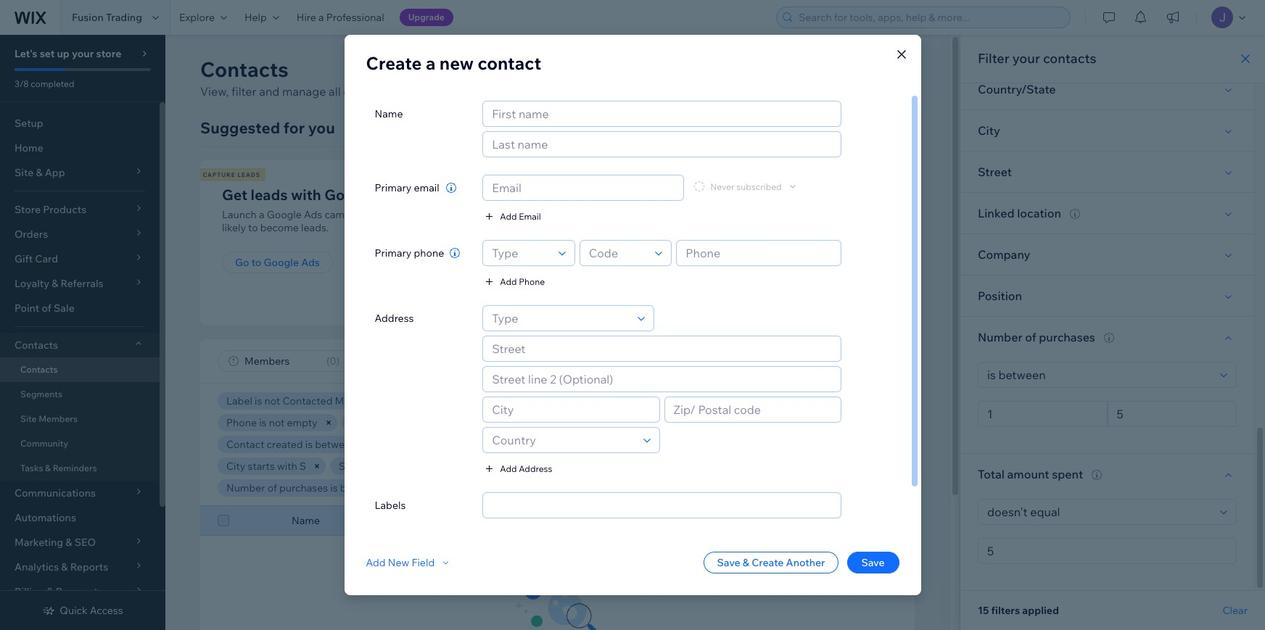 Task type: vqa. For each thing, say whether or not it's contained in the screenshot.
all
yes



Task type: describe. For each thing, give the bounding box(es) containing it.
tasks & reminders link
[[0, 457, 160, 481]]

add address button
[[483, 462, 553, 475]]

set
[[40, 47, 55, 60]]

simon
[[621, 417, 651, 430]]

me
[[335, 395, 350, 408]]

ads inside "button"
[[301, 256, 320, 269]]

not down "doesn't" at the left of the page
[[553, 482, 569, 495]]

label is not contacted me and customers
[[226, 395, 424, 408]]

you
[[308, 118, 335, 137]]

is right label
[[255, 395, 262, 408]]

a left "member"
[[452, 417, 458, 430]]

1 type field from the top
[[488, 241, 554, 266]]

subscribed
[[608, 395, 661, 408]]

store
[[96, 47, 121, 60]]

field
[[412, 557, 435, 570]]

members
[[39, 414, 78, 425]]

street is not empty
[[339, 460, 429, 473]]

clear for the bottom clear button
[[1223, 605, 1248, 618]]

applied
[[1023, 605, 1060, 618]]

not for label is not contacted me and customers
[[265, 395, 280, 408]]

Email field
[[488, 176, 680, 200]]

email subscriber status is never subscribed
[[457, 395, 661, 408]]

not for phone is not empty
[[269, 417, 285, 430]]

To number field
[[1113, 402, 1232, 427]]

company
[[978, 248, 1031, 262]]

total for total amount spent
[[978, 467, 1005, 482]]

leads
[[251, 186, 288, 204]]

leads
[[238, 171, 261, 179]]

last
[[602, 438, 619, 451]]

is left never
[[569, 395, 577, 408]]

save for save
[[862, 557, 885, 570]]

quick access
[[60, 605, 123, 618]]

1 vertical spatial between
[[340, 482, 382, 495]]

community
[[20, 438, 68, 449]]

days
[[637, 438, 659, 451]]

get leads with google ads launch a google ads campaign to target people likely to become leads.
[[222, 186, 450, 234]]

trading
[[106, 11, 142, 24]]

fusion
[[72, 11, 104, 24]]

is down "doesn't" at the left of the page
[[543, 482, 551, 495]]

3/8 completed
[[15, 78, 74, 89]]

your up country/state
[[1013, 50, 1041, 67]]

and right filter
[[259, 84, 280, 99]]

leads. inside contacts view, filter and manage all of your site's customers and leads. learn more
[[496, 84, 528, 99]]

Street line 2 (Optional) field
[[488, 367, 837, 392]]

created
[[267, 438, 303, 451]]

contacts
[[649, 171, 687, 179]]

become
[[260, 221, 299, 234]]

starts
[[248, 460, 275, 473]]

of for number of purchases is between 1 and 5
[[268, 482, 277, 495]]

total for total amount spent is not 5
[[450, 482, 473, 495]]

suggested for you
[[200, 118, 335, 137]]

capture leads
[[203, 171, 261, 179]]

0 horizontal spatial address
[[375, 312, 414, 325]]

contact inside grow your contact list add contacts by importing them via gmail or a csv file.
[[705, 186, 758, 204]]

doesn't
[[536, 460, 571, 473]]

2 dec from the left
[[442, 438, 460, 451]]

& for create
[[743, 557, 750, 570]]

professional
[[326, 11, 384, 24]]

let's
[[15, 47, 37, 60]]

0 vertical spatial ads
[[379, 186, 406, 204]]

explore
[[179, 11, 215, 24]]

primary phone
[[375, 247, 444, 260]]

First name field
[[488, 102, 837, 126]]

1 horizontal spatial contacts
[[1044, 50, 1097, 67]]

sidebar element
[[0, 35, 165, 631]]

1 vertical spatial google
[[267, 208, 302, 221]]

add new field
[[366, 557, 435, 570]]

0 horizontal spatial contact
[[478, 52, 542, 74]]

tasks & reminders
[[20, 463, 97, 474]]

a inside the get leads with google ads launch a google ads campaign to target people likely to become leads.
[[259, 208, 265, 221]]

From number field
[[983, 402, 1103, 427]]

home
[[15, 142, 43, 155]]

point of sale
[[15, 302, 75, 315]]

filter button
[[621, 351, 684, 372]]

2 horizontal spatial address
[[721, 515, 761, 528]]

hickory
[[633, 460, 669, 473]]

15
[[978, 605, 990, 618]]

import
[[643, 256, 676, 269]]

drive
[[671, 460, 696, 473]]

member for member status is not a member
[[350, 417, 391, 430]]

of inside contacts view, filter and manage all of your site's customers and leads. learn more
[[343, 84, 354, 99]]

city starts with s
[[226, 460, 306, 473]]

site
[[20, 414, 37, 425]]

contact created is between dec 22, 2023 and dec 10, 2023
[[226, 438, 502, 451]]

google inside "button"
[[264, 256, 299, 269]]

amount for total amount spent is not 5
[[475, 482, 512, 495]]

0 vertical spatial between
[[315, 438, 357, 451]]

automations
[[15, 512, 76, 525]]

( 0 )
[[327, 355, 340, 368]]

customers
[[373, 395, 424, 408]]

1 vertical spatial name
[[292, 515, 320, 528]]

phone
[[414, 247, 444, 260]]

amount for total amount spent
[[1008, 467, 1050, 482]]

point of sale link
[[0, 296, 160, 321]]

Zip/ Postal code field
[[670, 398, 837, 422]]

contact inside button
[[854, 62, 898, 77]]

import contacts
[[643, 256, 722, 269]]

email inside button
[[519, 211, 541, 222]]

3/8
[[15, 78, 29, 89]]

location for linked location doesn't equal any of hickory drive
[[496, 460, 534, 473]]

save & create another button
[[704, 552, 839, 574]]

1 5 from the left
[[411, 482, 417, 495]]

in
[[574, 438, 582, 451]]

the
[[584, 438, 600, 451]]

add email button
[[483, 210, 541, 223]]

empty for phone is not empty
[[287, 417, 318, 430]]

status down customers
[[393, 417, 422, 430]]

contacts inside contacts view, filter and manage all of your site's customers and leads. learn more
[[200, 57, 289, 82]]

grow
[[630, 186, 668, 204]]

member
[[460, 417, 500, 430]]

contacts up segments on the bottom left
[[20, 364, 58, 375]]

deliverability
[[721, 395, 782, 408]]

leads. inside the get leads with google ads launch a google ads campaign to target people likely to become leads.
[[301, 221, 329, 234]]

assignee is jacob simon
[[533, 417, 651, 430]]

Search for tools, apps, help & more... field
[[795, 7, 1066, 28]]

grow your contact list add contacts by importing them via gmail or a csv file.
[[630, 186, 849, 234]]

and down member status is not a member
[[421, 438, 439, 451]]

and right "1"
[[391, 482, 409, 495]]

select an option field for total amount spent
[[983, 500, 1216, 525]]

add for add new field
[[366, 557, 386, 570]]

hire a professional link
[[288, 0, 393, 35]]

and right me
[[352, 395, 370, 408]]

create inside save & create another button
[[752, 557, 784, 570]]

member status is not a member
[[350, 417, 500, 430]]

linked location
[[978, 206, 1062, 221]]

quick access button
[[42, 605, 123, 618]]

with for s
[[277, 460, 297, 473]]

upgrade
[[408, 12, 445, 23]]

save for save & create another
[[717, 557, 741, 570]]

let's set up your store
[[15, 47, 121, 60]]

select an option field for number of purchases
[[983, 363, 1216, 388]]

people
[[417, 208, 450, 221]]

total amount spent is not 5
[[450, 482, 577, 495]]

hire
[[297, 11, 316, 24]]

Enter a value number field
[[983, 539, 1232, 564]]

clear for the topmost clear button
[[612, 483, 634, 494]]

add email
[[500, 211, 541, 222]]

for
[[284, 118, 305, 137]]

1 vertical spatial clear button
[[1223, 605, 1248, 618]]

not for street is not empty
[[380, 460, 396, 473]]

a inside grow your contact list add contacts by importing them via gmail or a csv file.
[[843, 208, 849, 221]]

status up assignee
[[538, 395, 567, 408]]

add for add email
[[500, 211, 517, 222]]

a left new
[[426, 52, 436, 74]]

90
[[622, 438, 634, 451]]

add inside grow your contact list add contacts by importing them via gmail or a csv file.
[[630, 208, 650, 221]]

to right likely
[[248, 221, 258, 234]]

filter for filter your contacts
[[978, 50, 1010, 67]]

importing
[[709, 208, 756, 221]]

)
[[336, 355, 340, 368]]

is left jacob
[[579, 417, 586, 430]]



Task type: locate. For each thing, give the bounding box(es) containing it.
0 vertical spatial address
[[375, 312, 414, 325]]

create contact
[[815, 62, 898, 77]]

2023 right 10,
[[479, 438, 502, 451]]

0 vertical spatial street
[[978, 165, 1012, 179]]

0 vertical spatial name
[[375, 107, 403, 120]]

add inside button
[[500, 276, 517, 287]]

1 horizontal spatial amount
[[1008, 467, 1050, 482]]

phone for phone
[[588, 515, 618, 528]]

address down birthdate
[[519, 463, 553, 474]]

1 horizontal spatial purchases
[[1039, 330, 1096, 345]]

contact up importing
[[705, 186, 758, 204]]

is down the "contact created is between dec 22, 2023 and dec 10, 2023"
[[371, 460, 378, 473]]

address down primary phone
[[375, 312, 414, 325]]

name down site's on the left top
[[375, 107, 403, 120]]

reminders
[[53, 463, 97, 474]]

contacts inside grow your contact list add contacts by importing them via gmail or a csv file.
[[652, 208, 693, 221]]

0 horizontal spatial number
[[226, 482, 265, 495]]

leads. left learn
[[496, 84, 528, 99]]

by
[[695, 208, 707, 221]]

spent
[[1053, 467, 1084, 482], [514, 482, 541, 495]]

1 horizontal spatial name
[[375, 107, 403, 120]]

1 horizontal spatial total
[[978, 467, 1005, 482]]

a right hire
[[319, 11, 324, 24]]

1 horizontal spatial contact
[[854, 62, 898, 77]]

5 right "1"
[[411, 482, 417, 495]]

create inside create contact button
[[815, 62, 851, 77]]

primary for primary phone
[[375, 247, 412, 260]]

contact up learn
[[478, 52, 542, 74]]

5
[[411, 482, 417, 495], [571, 482, 577, 495]]

10,
[[463, 438, 476, 451]]

primary for primary email
[[375, 181, 412, 195]]

city left starts
[[226, 460, 246, 473]]

help button
[[236, 0, 288, 35]]

add up add phone button
[[500, 211, 517, 222]]

location up total amount spent is not 5
[[496, 460, 534, 473]]

0 vertical spatial contact
[[854, 62, 898, 77]]

0 horizontal spatial save
[[717, 557, 741, 570]]

of
[[343, 84, 354, 99], [42, 302, 51, 315], [1026, 330, 1037, 345], [621, 460, 630, 473], [268, 482, 277, 495]]

0 horizontal spatial amount
[[475, 482, 512, 495]]

22,
[[380, 438, 393, 451]]

2 select an option field from the top
[[983, 500, 1216, 525]]

1 horizontal spatial filter
[[978, 50, 1010, 67]]

status down search... field
[[785, 395, 814, 408]]

email left deliverability
[[693, 395, 719, 408]]

2 vertical spatial phone
[[588, 515, 618, 528]]

1 vertical spatial leads.
[[301, 221, 329, 234]]

ads left campaign on the left top of the page
[[304, 208, 322, 221]]

Search... field
[[742, 351, 893, 372]]

all
[[329, 84, 341, 99]]

1 horizontal spatial &
[[743, 557, 750, 570]]

filter up country/state
[[978, 50, 1010, 67]]

1 horizontal spatial phone
[[519, 276, 545, 287]]

up
[[57, 47, 70, 60]]

your right up
[[72, 47, 94, 60]]

1 vertical spatial street
[[339, 460, 368, 473]]

& inside 'sidebar' element
[[45, 463, 51, 474]]

to
[[374, 208, 384, 221], [248, 221, 258, 234], [252, 256, 262, 269]]

0 vertical spatial city
[[978, 123, 1001, 138]]

save
[[717, 557, 741, 570], [862, 557, 885, 570]]

google down leads
[[267, 208, 302, 221]]

0 horizontal spatial contact
[[226, 438, 265, 451]]

1 vertical spatial number
[[226, 482, 265, 495]]

0 vertical spatial contact
[[478, 52, 542, 74]]

number of purchases is between 1 and 5
[[226, 482, 417, 495]]

& left another
[[743, 557, 750, 570]]

your up by
[[671, 186, 702, 204]]

street for street is not empty
[[339, 460, 368, 473]]

never
[[579, 395, 606, 408]]

spent down the add address
[[514, 482, 541, 495]]

0 vertical spatial google
[[325, 186, 376, 204]]

1 horizontal spatial clear button
[[1223, 605, 1248, 618]]

0 horizontal spatial dec
[[359, 438, 378, 451]]

& for reminders
[[45, 463, 51, 474]]

leads. right become
[[301, 221, 329, 234]]

birthdate in the last 90 days
[[527, 438, 659, 451]]

contacts right import
[[678, 256, 722, 269]]

0 vertical spatial empty
[[287, 417, 318, 430]]

member up save button
[[848, 515, 888, 528]]

list
[[198, 160, 1012, 325]]

status up save button
[[890, 515, 920, 528]]

1 vertical spatial contact
[[705, 186, 758, 204]]

ads down the get leads with google ads launch a google ads campaign to target people likely to become leads.
[[301, 256, 320, 269]]

of inside 'sidebar' element
[[42, 302, 51, 315]]

1 save from the left
[[717, 557, 741, 570]]

dec left 22,
[[359, 438, 378, 451]]

linked for linked location
[[978, 206, 1015, 221]]

filter inside button
[[647, 355, 671, 368]]

Country field
[[488, 428, 639, 453]]

2 horizontal spatial phone
[[588, 515, 618, 528]]

type field up the add phone
[[488, 241, 554, 266]]

and down new
[[473, 84, 493, 99]]

0 horizontal spatial contacts
[[652, 208, 693, 221]]

1 vertical spatial phone
[[226, 417, 257, 430]]

member for member status
[[848, 515, 888, 528]]

s
[[300, 460, 306, 473]]

1 horizontal spatial location
[[1018, 206, 1062, 221]]

0 vertical spatial filter
[[978, 50, 1010, 67]]

customers
[[413, 84, 470, 99]]

2 5 from the left
[[571, 482, 577, 495]]

phone down any
[[588, 515, 618, 528]]

go to google ads
[[235, 256, 320, 269]]

empty for street is not empty
[[398, 460, 429, 473]]

learn
[[530, 84, 561, 99]]

1 horizontal spatial dec
[[442, 438, 460, 451]]

0 horizontal spatial total
[[450, 482, 473, 495]]

contact
[[854, 62, 898, 77], [226, 438, 265, 451]]

csv
[[630, 221, 651, 234]]

with left s
[[277, 460, 297, 473]]

upgrade button
[[400, 9, 454, 26]]

add down grow
[[630, 208, 650, 221]]

go to google ads button
[[222, 252, 333, 274]]

number down starts
[[226, 482, 265, 495]]

0 vertical spatial member
[[350, 417, 391, 430]]

number for number of purchases
[[978, 330, 1023, 345]]

segments link
[[0, 383, 160, 407]]

contacted
[[283, 395, 333, 408]]

1 horizontal spatial leads.
[[496, 84, 528, 99]]

0 horizontal spatial empty
[[287, 417, 318, 430]]

2 vertical spatial google
[[264, 256, 299, 269]]

1 vertical spatial filter
[[647, 355, 671, 368]]

1 vertical spatial purchases
[[279, 482, 328, 495]]

contacts up country/state
[[1044, 50, 1097, 67]]

& right tasks
[[45, 463, 51, 474]]

0 horizontal spatial 5
[[411, 482, 417, 495]]

0 horizontal spatial filter
[[647, 355, 671, 368]]

1 vertical spatial empty
[[398, 460, 429, 473]]

birthdate
[[527, 438, 571, 451]]

not
[[265, 395, 280, 408], [269, 417, 285, 430], [434, 417, 450, 430], [380, 460, 396, 473], [553, 482, 569, 495]]

0
[[330, 355, 336, 368]]

not up "created" on the bottom of page
[[269, 417, 285, 430]]

0 vertical spatial number
[[978, 330, 1023, 345]]

0 vertical spatial select an option field
[[983, 363, 1216, 388]]

a down leads
[[259, 208, 265, 221]]

list containing get leads with google ads
[[198, 160, 1012, 325]]

0 horizontal spatial city
[[226, 460, 246, 473]]

contacts
[[1044, 50, 1097, 67], [652, 208, 693, 221]]

0 vertical spatial clear
[[612, 483, 634, 494]]

contacts up filter
[[200, 57, 289, 82]]

new
[[388, 557, 410, 570]]

0 horizontal spatial clear button
[[601, 480, 645, 497]]

spent for total amount spent
[[1053, 467, 1084, 482]]

with right leads
[[291, 186, 321, 204]]

amount down add address button
[[475, 482, 512, 495]]

likely
[[222, 221, 246, 234]]

with inside the get leads with google ads launch a google ads campaign to target people likely to become leads.
[[291, 186, 321, 204]]

number down position
[[978, 330, 1023, 345]]

your inside 'sidebar' element
[[72, 47, 94, 60]]

leads.
[[496, 84, 528, 99], [301, 221, 329, 234]]

1 horizontal spatial spent
[[1053, 467, 1084, 482]]

1 vertical spatial city
[[226, 460, 246, 473]]

of for point of sale
[[42, 302, 51, 315]]

1 select an option field from the top
[[983, 363, 1216, 388]]

street down the "contact created is between dec 22, 2023 and dec 10, 2023"
[[339, 460, 368, 473]]

your inside contacts view, filter and manage all of your site's customers and leads. learn more
[[357, 84, 381, 99]]

0 vertical spatial phone
[[519, 276, 545, 287]]

filter
[[978, 50, 1010, 67], [647, 355, 671, 368]]

0 vertical spatial purchases
[[1039, 330, 1096, 345]]

Code field
[[585, 241, 651, 266]]

1 dec from the left
[[359, 438, 378, 451]]

1 horizontal spatial address
[[519, 463, 553, 474]]

select an option field up enter a value number field
[[983, 500, 1216, 525]]

linked up the company
[[978, 206, 1015, 221]]

list
[[762, 186, 783, 204]]

not down 22,
[[380, 460, 396, 473]]

1 vertical spatial with
[[277, 460, 297, 473]]

create for create a new contact
[[366, 52, 422, 74]]

phone down add email
[[519, 276, 545, 287]]

1 horizontal spatial contact
[[705, 186, 758, 204]]

None checkbox
[[218, 512, 229, 530]]

Type field
[[488, 241, 554, 266], [488, 306, 634, 331]]

site members
[[20, 414, 78, 425]]

is left "1"
[[330, 482, 338, 495]]

spent down from number field
[[1053, 467, 1084, 482]]

purchases for number of purchases is between 1 and 5
[[279, 482, 328, 495]]

go
[[235, 256, 249, 269]]

location up the company
[[1018, 206, 1062, 221]]

street
[[978, 165, 1012, 179], [339, 460, 368, 473]]

2 2023 from the left
[[479, 438, 502, 451]]

0 horizontal spatial create
[[366, 52, 422, 74]]

contacts inside dropdown button
[[15, 339, 58, 352]]

2 primary from the top
[[375, 247, 412, 260]]

number for number of purchases is between 1 and 5
[[226, 482, 265, 495]]

0 vertical spatial linked
[[978, 206, 1015, 221]]

1 horizontal spatial linked
[[978, 206, 1015, 221]]

0 horizontal spatial member
[[350, 417, 391, 430]]

add phone button
[[483, 275, 545, 288]]

google down become
[[264, 256, 299, 269]]

setup
[[15, 117, 43, 130]]

1 primary from the top
[[375, 181, 412, 195]]

your left site's on the left top
[[357, 84, 381, 99]]

create for create contact
[[815, 62, 851, 77]]

0 vertical spatial type field
[[488, 241, 554, 266]]

site's
[[384, 84, 410, 99]]

City field
[[488, 398, 655, 422]]

number
[[978, 330, 1023, 345], [226, 482, 265, 495]]

1 horizontal spatial street
[[978, 165, 1012, 179]]

a right or
[[843, 208, 849, 221]]

email for email
[[454, 515, 480, 528]]

between down me
[[315, 438, 357, 451]]

filter your contacts
[[978, 50, 1097, 67]]

another
[[786, 557, 826, 570]]

0 horizontal spatial leads.
[[301, 221, 329, 234]]

0 horizontal spatial location
[[496, 460, 534, 473]]

address up save & create another button
[[721, 515, 761, 528]]

city
[[978, 123, 1001, 138], [226, 460, 246, 473]]

to right go
[[252, 256, 262, 269]]

phone for phone is not empty
[[226, 417, 257, 430]]

&
[[45, 463, 51, 474], [743, 557, 750, 570]]

to left target
[[374, 208, 384, 221]]

0 vertical spatial clear button
[[601, 480, 645, 497]]

target
[[386, 208, 415, 221]]

create a new contact
[[366, 52, 542, 74]]

address inside add address button
[[519, 463, 553, 474]]

purchases for number of purchases
[[1039, 330, 1096, 345]]

empty down the contacted
[[287, 417, 318, 430]]

dec left 10,
[[442, 438, 460, 451]]

assignee
[[533, 417, 577, 430]]

your inside grow your contact list add contacts by importing them via gmail or a csv file.
[[671, 186, 702, 204]]

create contact button
[[784, 57, 915, 83]]

is down customers
[[424, 417, 432, 430]]

via
[[785, 208, 799, 221]]

primary
[[375, 181, 412, 195], [375, 247, 412, 260]]

2 type field from the top
[[488, 306, 634, 331]]

Select an option field
[[983, 363, 1216, 388], [983, 500, 1216, 525]]

more
[[627, 171, 647, 179]]

a
[[319, 11, 324, 24], [426, 52, 436, 74], [259, 208, 265, 221], [843, 208, 849, 221], [452, 417, 458, 430]]

with for google
[[291, 186, 321, 204]]

2 vertical spatial address
[[721, 515, 761, 528]]

1 vertical spatial &
[[743, 557, 750, 570]]

total
[[978, 467, 1005, 482], [450, 482, 473, 495]]

contacts down point of sale
[[15, 339, 58, 352]]

of for number of purchases
[[1026, 330, 1037, 345]]

select an option field up from number field
[[983, 363, 1216, 388]]

contacts button
[[0, 333, 160, 358]]

0 vertical spatial leads.
[[496, 84, 528, 99]]

2 save from the left
[[862, 557, 885, 570]]

empty down member status is not a member
[[398, 460, 429, 473]]

2023 right 22,
[[396, 438, 419, 451]]

launch
[[222, 208, 257, 221]]

add left the new
[[366, 557, 386, 570]]

email for email subscriber status is never subscribed
[[457, 395, 483, 408]]

completed
[[31, 78, 74, 89]]

add up total amount spent is not 5
[[500, 463, 517, 474]]

0 vertical spatial primary
[[375, 181, 412, 195]]

city for city
[[978, 123, 1001, 138]]

email down email field
[[519, 211, 541, 222]]

get
[[222, 186, 247, 204]]

1 horizontal spatial clear
[[1223, 605, 1248, 618]]

clear inside button
[[612, 483, 634, 494]]

email for email deliverability status is inactive
[[693, 395, 719, 408]]

phone
[[519, 276, 545, 287], [226, 417, 257, 430], [588, 515, 618, 528]]

0 vertical spatial contacts
[[1044, 50, 1097, 67]]

contacts left by
[[652, 208, 693, 221]]

between left "1"
[[340, 482, 382, 495]]

home link
[[0, 136, 160, 160]]

Phone field
[[682, 241, 837, 266]]

0 horizontal spatial purchases
[[279, 482, 328, 495]]

and
[[259, 84, 280, 99], [473, 84, 493, 99], [352, 395, 370, 408], [421, 438, 439, 451], [391, 482, 409, 495]]

phone inside button
[[519, 276, 545, 287]]

add phone
[[500, 276, 545, 287]]

city for city starts with s
[[226, 460, 246, 473]]

is up starts
[[259, 417, 267, 430]]

is up s
[[305, 438, 313, 451]]

contacts inside button
[[678, 256, 722, 269]]

primary left phone
[[375, 247, 412, 260]]

0 horizontal spatial street
[[339, 460, 368, 473]]

1 vertical spatial primary
[[375, 247, 412, 260]]

email up "member"
[[457, 395, 483, 408]]

linked for linked location doesn't equal any of hickory drive
[[462, 460, 493, 473]]

primary up target
[[375, 181, 412, 195]]

location for linked location
[[1018, 206, 1062, 221]]

manage
[[282, 84, 326, 99]]

Unsaved view field
[[240, 351, 322, 372]]

5 down 'linked location doesn't equal any of hickory drive'
[[571, 482, 577, 495]]

Last name field
[[488, 132, 837, 157]]

1
[[384, 482, 389, 495]]

0 horizontal spatial phone
[[226, 417, 257, 430]]

1 vertical spatial type field
[[488, 306, 634, 331]]

between
[[315, 438, 357, 451], [340, 482, 382, 495]]

1 horizontal spatial 5
[[571, 482, 577, 495]]

add for add address
[[500, 463, 517, 474]]

1 vertical spatial address
[[519, 463, 553, 474]]

0 vertical spatial location
[[1018, 206, 1062, 221]]

clear
[[612, 483, 634, 494], [1223, 605, 1248, 618]]

street for street
[[978, 165, 1012, 179]]

add for add phone
[[500, 276, 517, 287]]

1 horizontal spatial city
[[978, 123, 1001, 138]]

type field down the add phone
[[488, 306, 634, 331]]

1 vertical spatial clear
[[1223, 605, 1248, 618]]

1 vertical spatial location
[[496, 460, 534, 473]]

0 horizontal spatial clear
[[612, 483, 634, 494]]

location
[[1018, 206, 1062, 221], [496, 460, 534, 473]]

1 vertical spatial ads
[[304, 208, 322, 221]]

filter up subscribed
[[647, 355, 671, 368]]

1 2023 from the left
[[396, 438, 419, 451]]

subscriber
[[485, 395, 535, 408]]

clear button
[[601, 480, 645, 497], [1223, 605, 1248, 618]]

not left "member"
[[434, 417, 450, 430]]

member up the "contact created is between dec 22, 2023 and dec 10, 2023"
[[350, 417, 391, 430]]

& inside button
[[743, 557, 750, 570]]

0 horizontal spatial spent
[[514, 482, 541, 495]]

to inside "button"
[[252, 256, 262, 269]]

1 vertical spatial linked
[[462, 460, 493, 473]]

is left inactive
[[816, 395, 824, 408]]

street up linked location
[[978, 165, 1012, 179]]

linked location doesn't equal any of hickory drive
[[462, 460, 696, 473]]

None field
[[497, 494, 837, 518]]

0 horizontal spatial linked
[[462, 460, 493, 473]]

email down total amount spent is not 5
[[454, 515, 480, 528]]

15 filters applied
[[978, 605, 1060, 618]]

city down country/state
[[978, 123, 1001, 138]]

1 vertical spatial contacts
[[652, 208, 693, 221]]

1 horizontal spatial member
[[848, 515, 888, 528]]

Street field
[[488, 337, 837, 361]]

1 horizontal spatial 2023
[[479, 438, 502, 451]]

point
[[15, 302, 39, 315]]

linked down 10,
[[462, 460, 493, 473]]

1 vertical spatial contact
[[226, 438, 265, 451]]

spent for total amount spent is not 5
[[514, 482, 541, 495]]

filter for filter
[[647, 355, 671, 368]]

2 horizontal spatial create
[[815, 62, 851, 77]]

2 vertical spatial ads
[[301, 256, 320, 269]]

google up campaign on the left top of the page
[[325, 186, 376, 204]]

0 horizontal spatial &
[[45, 463, 51, 474]]

number of purchases
[[978, 330, 1096, 345]]

help
[[245, 11, 267, 24]]



